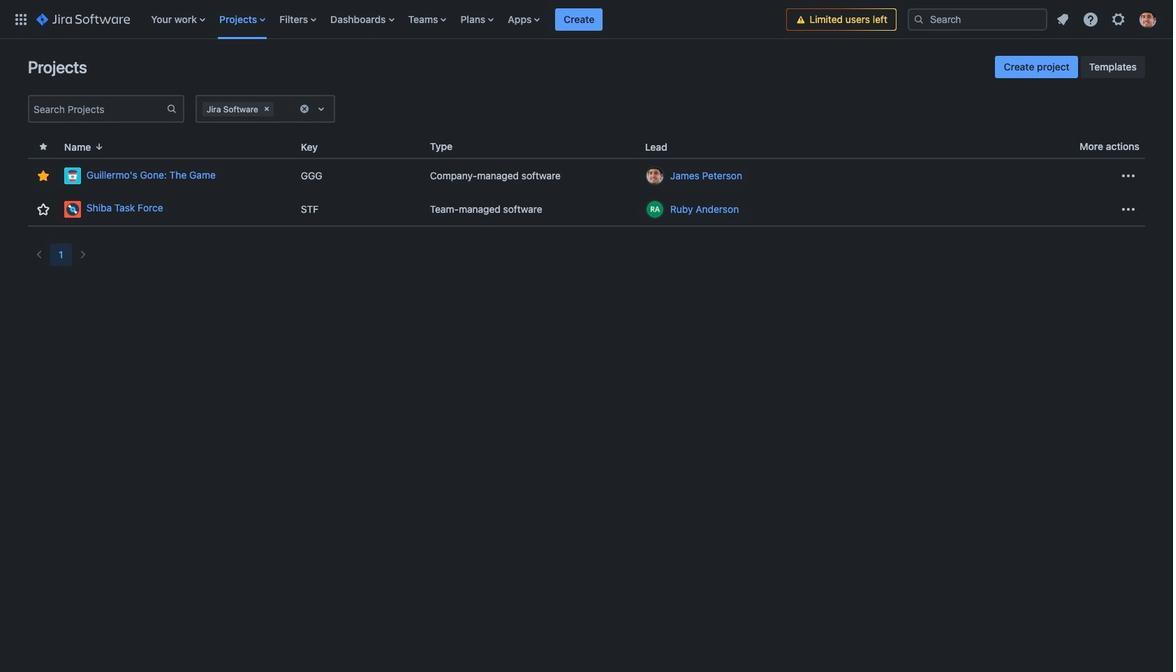 Task type: vqa. For each thing, say whether or not it's contained in the screenshot.
Assignee button at top
no



Task type: describe. For each thing, give the bounding box(es) containing it.
more image
[[1120, 201, 1137, 218]]

previous image
[[31, 246, 47, 263]]

Search field
[[908, 8, 1047, 30]]

clear image
[[299, 103, 310, 115]]

0 horizontal spatial list
[[144, 0, 787, 39]]

primary element
[[8, 0, 787, 39]]

search image
[[913, 14, 924, 25]]



Task type: locate. For each thing, give the bounding box(es) containing it.
next image
[[74, 246, 91, 263]]

appswitcher icon image
[[13, 11, 29, 28]]

settings image
[[1110, 11, 1127, 28]]

your profile and settings image
[[1140, 11, 1156, 28]]

jira software image
[[36, 11, 130, 28], [36, 11, 130, 28]]

clear image
[[261, 103, 272, 115]]

Search Projects text field
[[29, 99, 166, 119]]

open image
[[313, 101, 330, 117]]

list
[[144, 0, 787, 39], [1050, 7, 1165, 32]]

list item
[[555, 0, 603, 39]]

more image
[[1120, 168, 1137, 184]]

group
[[995, 56, 1145, 78]]

banner
[[0, 0, 1173, 39]]

star shiba task force image
[[35, 201, 52, 218]]

help image
[[1082, 11, 1099, 28]]

star guillermo's gone: the game image
[[35, 168, 52, 184]]

Choose Jira products text field
[[276, 102, 279, 116]]

1 horizontal spatial list
[[1050, 7, 1165, 32]]

None search field
[[908, 8, 1047, 30]]

notifications image
[[1054, 11, 1071, 28]]



